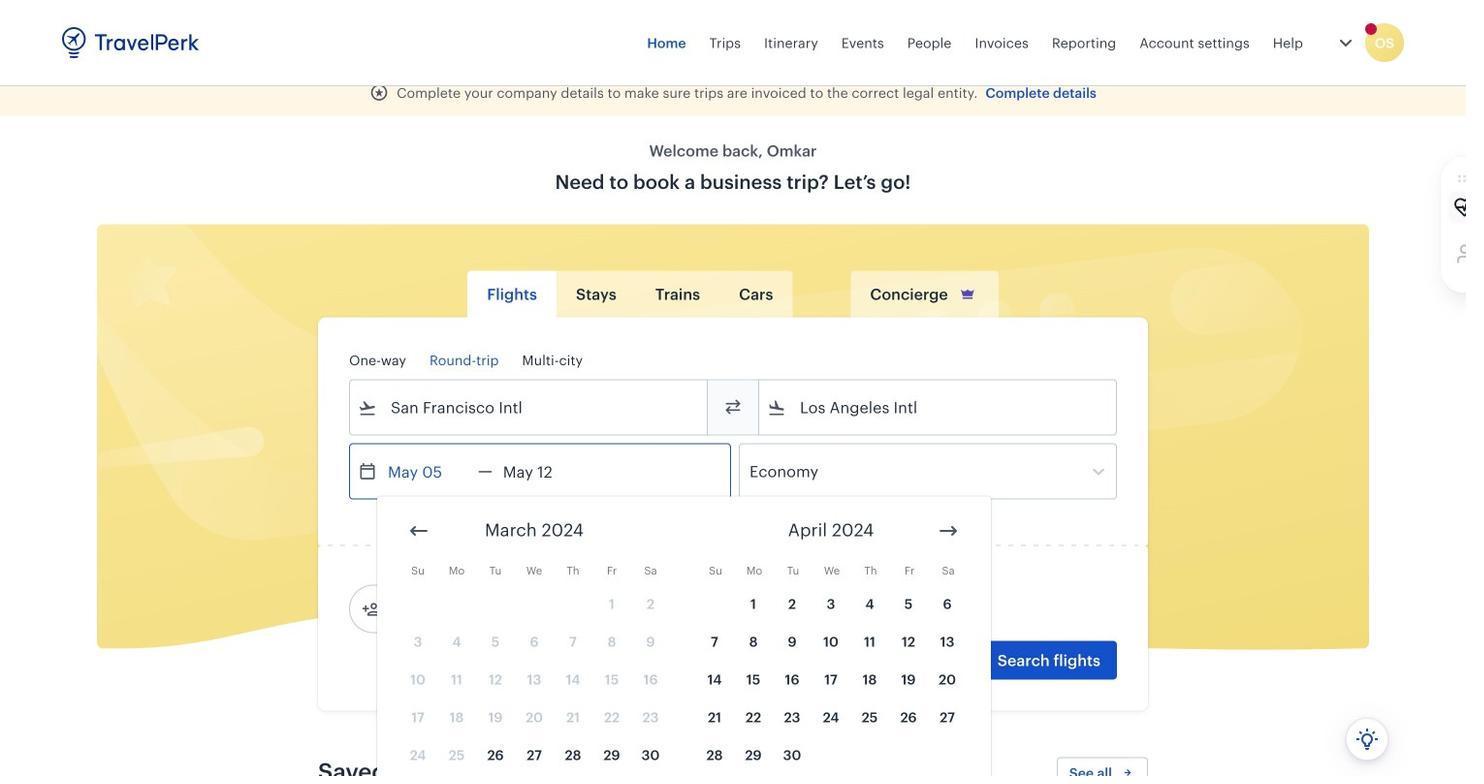 Task type: describe. For each thing, give the bounding box(es) containing it.
move backward to switch to the previous month. image
[[407, 520, 431, 543]]

To search field
[[786, 392, 1091, 423]]

calendar application
[[377, 497, 1466, 777]]

From search field
[[377, 392, 682, 423]]

Add first traveler search field
[[381, 594, 583, 625]]



Task type: locate. For each thing, give the bounding box(es) containing it.
move forward to switch to the next month. image
[[937, 520, 960, 543]]

Return text field
[[492, 445, 593, 499]]

Depart text field
[[377, 445, 478, 499]]



